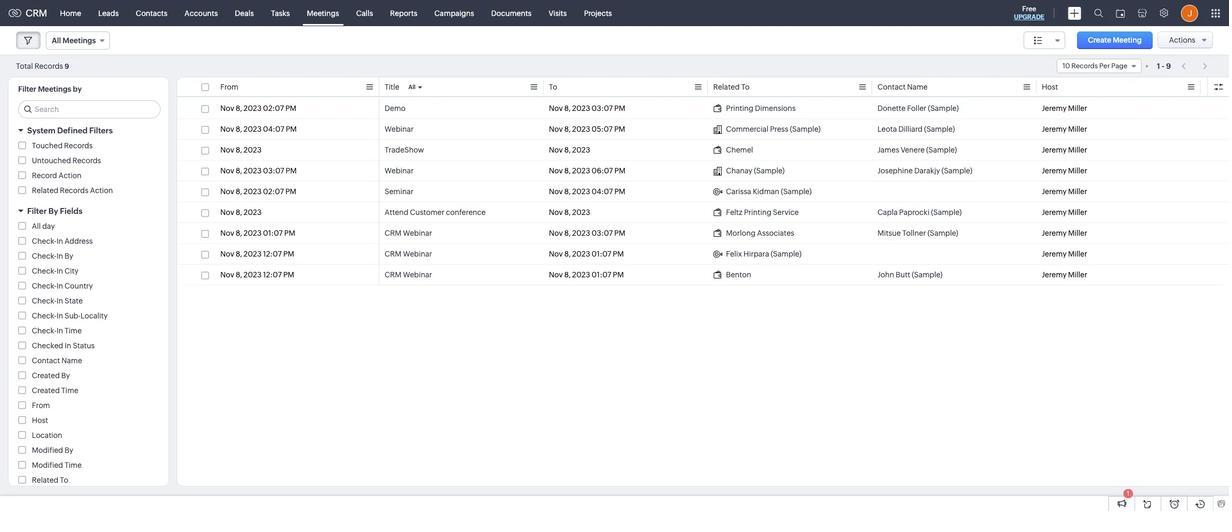 Task type: describe. For each thing, give the bounding box(es) containing it.
webinar for benton
[[403, 271, 432, 279]]

actions
[[1170, 36, 1196, 44]]

webinar link for nov 8, 2023 03:07 pm
[[385, 165, 414, 176]]

10
[[1063, 62, 1071, 70]]

miller for leota dilliard (sample)
[[1069, 125, 1088, 133]]

03:07 for demo
[[592, 104, 613, 113]]

search element
[[1088, 0, 1110, 26]]

printing inside feltz printing service link
[[744, 208, 772, 217]]

2 vertical spatial related
[[32, 476, 58, 485]]

create
[[1088, 36, 1112, 44]]

visits
[[549, 9, 567, 17]]

chemel link
[[714, 145, 754, 155]]

benton link
[[714, 270, 752, 280]]

1 horizontal spatial nov 8, 2023 04:07 pm
[[549, 187, 626, 196]]

1 vertical spatial 03:07
[[263, 167, 284, 175]]

jeremy for james venere (sample)
[[1042, 146, 1067, 154]]

fields
[[60, 207, 83, 216]]

country
[[65, 282, 93, 290]]

0 vertical spatial from
[[220, 83, 238, 91]]

check-in time
[[32, 327, 82, 335]]

1 horizontal spatial action
[[90, 186, 113, 195]]

miller for james venere (sample)
[[1069, 146, 1088, 154]]

kidman
[[753, 187, 780, 196]]

day
[[42, 222, 55, 231]]

check- for check-in state
[[32, 297, 57, 305]]

jeremy miller for james venere (sample)
[[1042, 146, 1088, 154]]

03:07 for crm webinar
[[592, 229, 613, 237]]

capla paprocki (sample) link
[[878, 207, 962, 218]]

miller for mitsue tollner (sample)
[[1069, 229, 1088, 237]]

james venere (sample)
[[878, 146, 957, 154]]

leota
[[878, 125, 897, 133]]

documents
[[491, 9, 532, 17]]

0 vertical spatial contact name
[[878, 83, 928, 91]]

all day
[[32, 222, 55, 231]]

0 vertical spatial 01:07
[[263, 229, 283, 237]]

carissa kidman (sample)
[[726, 187, 812, 196]]

by up city
[[65, 252, 73, 260]]

donette
[[878, 104, 906, 113]]

crm for morlong associates
[[385, 229, 402, 237]]

jeremy for john butt (sample)
[[1042, 271, 1067, 279]]

jeremy miller for donette foller (sample)
[[1042, 104, 1088, 113]]

(sample) for felix hirpara (sample)
[[771, 250, 802, 258]]

2 horizontal spatial to
[[742, 83, 750, 91]]

touched records
[[32, 141, 93, 150]]

attend
[[385, 208, 409, 217]]

1 vertical spatial from
[[32, 401, 50, 410]]

home
[[60, 9, 81, 17]]

commercial
[[726, 125, 769, 133]]

felix hirpara (sample)
[[726, 250, 802, 258]]

created time
[[32, 386, 78, 395]]

check- for check-in address
[[32, 237, 57, 245]]

location
[[32, 431, 62, 440]]

8 jeremy from the top
[[1042, 250, 1067, 258]]

josephine
[[878, 167, 913, 175]]

felix
[[726, 250, 742, 258]]

dilliard
[[899, 125, 923, 133]]

in for time
[[57, 327, 63, 335]]

0 vertical spatial time
[[65, 327, 82, 335]]

total
[[16, 62, 33, 70]]

webinar for morlong associates
[[403, 229, 432, 237]]

jeremy for josephine darakjy (sample)
[[1042, 167, 1067, 175]]

in for address
[[57, 237, 63, 245]]

1 horizontal spatial contact
[[878, 83, 906, 91]]

attend customer conference
[[385, 208, 486, 217]]

home link
[[52, 0, 90, 26]]

chanay (sample) link
[[714, 165, 785, 176]]

records for related
[[60, 186, 89, 195]]

meeting
[[1113, 36, 1142, 44]]

(sample) up carissa kidman (sample)
[[754, 167, 785, 175]]

12:07 for felix hirpara (sample)
[[263, 250, 282, 258]]

state
[[65, 297, 83, 305]]

time for modified time
[[65, 461, 82, 470]]

miller for josephine darakjy (sample)
[[1069, 167, 1088, 175]]

commercial press (sample) link
[[714, 124, 821, 134]]

in for country
[[57, 282, 63, 290]]

all for all day
[[32, 222, 41, 231]]

modified for modified time
[[32, 461, 63, 470]]

check- for check-in country
[[32, 282, 57, 290]]

tasks
[[271, 9, 290, 17]]

All Meetings field
[[46, 31, 110, 50]]

by for filter
[[48, 207, 58, 216]]

3 crm webinar from the top
[[385, 271, 432, 279]]

in for sub-
[[57, 312, 63, 320]]

0 vertical spatial host
[[1042, 83, 1059, 91]]

row group containing nov 8, 2023 02:07 pm
[[177, 98, 1230, 286]]

john butt (sample)
[[878, 271, 943, 279]]

visits link
[[540, 0, 576, 26]]

3 crm webinar link from the top
[[385, 270, 432, 280]]

crm for felix hirpara (sample)
[[385, 250, 402, 258]]

benton
[[726, 271, 752, 279]]

chanay
[[726, 167, 753, 175]]

donette foller (sample) link
[[878, 103, 959, 114]]

record action
[[32, 171, 81, 180]]

page
[[1112, 62, 1128, 70]]

contacts link
[[127, 0, 176, 26]]

system
[[27, 126, 55, 135]]

crm webinar link for felix
[[385, 249, 432, 259]]

check- for check-in sub-locality
[[32, 312, 57, 320]]

title
[[385, 83, 400, 91]]

created for created by
[[32, 371, 60, 380]]

total records 9
[[16, 62, 69, 70]]

size image
[[1034, 36, 1043, 45]]

check-in by
[[32, 252, 73, 260]]

1 - 9
[[1157, 62, 1172, 70]]

mitsue tollner (sample) link
[[878, 228, 959, 239]]

nov 8, 2023 05:07 pm
[[549, 125, 625, 133]]

leota dilliard (sample)
[[878, 125, 955, 133]]

(sample) for commercial press (sample)
[[790, 125, 821, 133]]

reports link
[[382, 0, 426, 26]]

profile image
[[1182, 5, 1199, 22]]

untouched records
[[32, 156, 101, 165]]

attend customer conference link
[[385, 207, 486, 218]]

jeremy miller for john butt (sample)
[[1042, 271, 1088, 279]]

jeremy miller for capla paprocki (sample)
[[1042, 208, 1088, 217]]

free upgrade
[[1014, 5, 1045, 21]]

check-in sub-locality
[[32, 312, 108, 320]]

checked
[[32, 342, 63, 350]]

per
[[1100, 62, 1110, 70]]

system defined filters button
[[9, 121, 169, 140]]

1 vertical spatial nov 8, 2023 03:07 pm
[[220, 167, 297, 175]]

check-in country
[[32, 282, 93, 290]]

defined
[[57, 126, 88, 135]]

check- for check-in by
[[32, 252, 57, 260]]

by for modified
[[65, 446, 73, 455]]

related records action
[[32, 186, 113, 195]]

8 jeremy miller from the top
[[1042, 250, 1088, 258]]

1 vertical spatial related
[[32, 186, 58, 195]]

address
[[65, 237, 93, 245]]

nov 8, 2023 01:07 pm for benton
[[549, 271, 624, 279]]

deals
[[235, 9, 254, 17]]

01:07 for benton
[[592, 271, 612, 279]]

deals link
[[226, 0, 263, 26]]

Search text field
[[19, 101, 160, 118]]

in for city
[[57, 267, 63, 275]]

modified for modified by
[[32, 446, 63, 455]]

all for all
[[409, 84, 416, 90]]

feltz printing service link
[[714, 207, 799, 218]]

city
[[65, 267, 79, 275]]

carissa
[[726, 187, 752, 196]]

accounts link
[[176, 0, 226, 26]]

records for 10
[[1072, 62, 1098, 70]]

nov 8, 2023 02:07 pm for demo
[[220, 104, 296, 113]]

all for all meetings
[[52, 36, 61, 45]]

mitsue tollner (sample)
[[878, 229, 959, 237]]

webinar link for nov 8, 2023 04:07 pm
[[385, 124, 414, 134]]

06:07
[[592, 167, 613, 175]]

meetings for filter meetings by
[[38, 85, 71, 93]]

foller
[[907, 104, 927, 113]]

01:07 for felix hirpara (sample)
[[592, 250, 612, 258]]

create meeting button
[[1078, 31, 1153, 49]]

0 horizontal spatial related to
[[32, 476, 68, 485]]

1 vertical spatial contact
[[32, 357, 60, 365]]

(sample) for josephine darakjy (sample)
[[942, 167, 973, 175]]

records for total
[[34, 62, 63, 70]]

12:07 for benton
[[263, 271, 282, 279]]

untouched
[[32, 156, 71, 165]]

meetings link
[[299, 0, 348, 26]]

1 for 1 - 9
[[1157, 62, 1161, 70]]

0 vertical spatial 04:07
[[263, 125, 284, 133]]

service
[[773, 208, 799, 217]]

check-in address
[[32, 237, 93, 245]]

printing dimensions link
[[714, 103, 796, 114]]

felix hirpara (sample) link
[[714, 249, 802, 259]]



Task type: vqa. For each thing, say whether or not it's contained in the screenshot.


Task type: locate. For each thing, give the bounding box(es) containing it.
7 jeremy miller from the top
[[1042, 229, 1088, 237]]

check- up check-in time
[[32, 312, 57, 320]]

crm webinar
[[385, 229, 432, 237], [385, 250, 432, 258], [385, 271, 432, 279]]

host up location at the bottom of page
[[32, 416, 48, 425]]

printing dimensions
[[726, 104, 796, 113]]

(sample) right foller
[[928, 104, 959, 113]]

crm webinar link
[[385, 228, 432, 239], [385, 249, 432, 259], [385, 270, 432, 280]]

printing inside "printing dimensions" link
[[726, 104, 754, 113]]

josephine darakjy (sample) link
[[878, 165, 973, 176]]

name
[[908, 83, 928, 91], [62, 357, 82, 365]]

check- for check-in city
[[32, 267, 57, 275]]

check-in state
[[32, 297, 83, 305]]

action up the related records action
[[59, 171, 81, 180]]

records down defined
[[64, 141, 93, 150]]

0 vertical spatial nov 8, 2023 02:07 pm
[[220, 104, 296, 113]]

2 crm webinar from the top
[[385, 250, 432, 258]]

5 check- from the top
[[32, 297, 57, 305]]

(sample) up darakjy
[[927, 146, 957, 154]]

8,
[[236, 104, 242, 113], [565, 104, 571, 113], [236, 125, 242, 133], [565, 125, 571, 133], [236, 146, 242, 154], [565, 146, 571, 154], [236, 167, 242, 175], [565, 167, 571, 175], [236, 187, 242, 196], [565, 187, 571, 196], [236, 208, 242, 217], [565, 208, 571, 217], [236, 229, 242, 237], [565, 229, 571, 237], [236, 250, 242, 258], [565, 250, 571, 258], [236, 271, 242, 279], [565, 271, 571, 279]]

filter up all day
[[27, 207, 47, 216]]

nov 8, 2023 03:07 pm for demo
[[549, 104, 626, 113]]

1 vertical spatial all
[[409, 84, 416, 90]]

john butt (sample) link
[[878, 270, 943, 280]]

4 jeremy miller from the top
[[1042, 167, 1088, 175]]

2 vertical spatial 01:07
[[592, 271, 612, 279]]

(sample) for james venere (sample)
[[927, 146, 957, 154]]

1 vertical spatial nov 8, 2023 02:07 pm
[[220, 187, 296, 196]]

1 horizontal spatial related to
[[714, 83, 750, 91]]

created by
[[32, 371, 70, 380]]

contact name up created by
[[32, 357, 82, 365]]

reports
[[390, 9, 417, 17]]

9 down all meetings
[[65, 62, 69, 70]]

(sample) right tollner
[[928, 229, 959, 237]]

0 horizontal spatial from
[[32, 401, 50, 410]]

records down touched records
[[73, 156, 101, 165]]

1 nov 8, 2023 02:07 pm from the top
[[220, 104, 296, 113]]

0 vertical spatial crm webinar link
[[385, 228, 432, 239]]

1 vertical spatial 01:07
[[592, 250, 612, 258]]

navigation
[[1177, 58, 1214, 74]]

campaigns link
[[426, 0, 483, 26]]

in left sub- on the bottom of the page
[[57, 312, 63, 320]]

1 horizontal spatial to
[[549, 83, 558, 91]]

9 for 1 - 9
[[1167, 62, 1172, 70]]

nov
[[220, 104, 234, 113], [549, 104, 563, 113], [220, 125, 234, 133], [549, 125, 563, 133], [220, 146, 234, 154], [549, 146, 563, 154], [220, 167, 234, 175], [549, 167, 563, 175], [220, 187, 234, 196], [549, 187, 563, 196], [220, 208, 234, 217], [549, 208, 563, 217], [220, 229, 234, 237], [549, 229, 563, 237], [220, 250, 234, 258], [549, 250, 563, 258], [220, 271, 234, 279], [549, 271, 563, 279]]

1 horizontal spatial all
[[52, 36, 61, 45]]

nov 8, 2023 04:07 pm
[[220, 125, 297, 133], [549, 187, 626, 196]]

in left city
[[57, 267, 63, 275]]

0 vertical spatial filter
[[18, 85, 36, 93]]

tollner
[[903, 229, 926, 237]]

created up created time
[[32, 371, 60, 380]]

2 horizontal spatial all
[[409, 84, 416, 90]]

1 webinar link from the top
[[385, 124, 414, 134]]

6 check- from the top
[[32, 312, 57, 320]]

demo link
[[385, 103, 406, 114]]

jeremy for donette foller (sample)
[[1042, 104, 1067, 113]]

related up "printing dimensions" link at the right top of the page
[[714, 83, 740, 91]]

1 vertical spatial host
[[32, 416, 48, 425]]

by up created time
[[61, 371, 70, 380]]

2 vertical spatial crm webinar link
[[385, 270, 432, 280]]

darakjy
[[915, 167, 941, 175]]

3 check- from the top
[[32, 267, 57, 275]]

projects link
[[576, 0, 621, 26]]

0 horizontal spatial contact name
[[32, 357, 82, 365]]

1 miller from the top
[[1069, 104, 1088, 113]]

modified down location at the bottom of page
[[32, 446, 63, 455]]

host down size icon
[[1042, 83, 1059, 91]]

0 horizontal spatial name
[[62, 357, 82, 365]]

create meeting
[[1088, 36, 1142, 44]]

meetings left by
[[38, 85, 71, 93]]

1 jeremy from the top
[[1042, 104, 1067, 113]]

press
[[770, 125, 789, 133]]

0 vertical spatial modified
[[32, 446, 63, 455]]

calls
[[356, 9, 373, 17]]

jeremy miller for leota dilliard (sample)
[[1042, 125, 1088, 133]]

tradeshow
[[385, 146, 424, 154]]

1 vertical spatial time
[[61, 386, 78, 395]]

leads link
[[90, 0, 127, 26]]

0 vertical spatial 03:07
[[592, 104, 613, 113]]

records up fields
[[60, 186, 89, 195]]

0 horizontal spatial 04:07
[[263, 125, 284, 133]]

from
[[220, 83, 238, 91], [32, 401, 50, 410]]

upgrade
[[1014, 13, 1045, 21]]

1 vertical spatial nov 8, 2023 01:07 pm
[[549, 250, 624, 258]]

1 jeremy miller from the top
[[1042, 104, 1088, 113]]

venere
[[901, 146, 925, 154]]

0 horizontal spatial 1
[[1128, 490, 1130, 497]]

0 vertical spatial 1
[[1157, 62, 1161, 70]]

jeremy for capla paprocki (sample)
[[1042, 208, 1067, 217]]

1 vertical spatial 1
[[1128, 490, 1130, 497]]

nov 8, 2023 12:07 pm for felix hirpara (sample)
[[220, 250, 294, 258]]

5 jeremy from the top
[[1042, 187, 1067, 196]]

donette foller (sample)
[[878, 104, 959, 113]]

jeremy for leota dilliard (sample)
[[1042, 125, 1067, 133]]

0 vertical spatial created
[[32, 371, 60, 380]]

2 vertical spatial crm webinar
[[385, 271, 432, 279]]

row group
[[177, 98, 1230, 286]]

in for state
[[57, 297, 63, 305]]

(sample) for carissa kidman (sample)
[[781, 187, 812, 196]]

nov 8, 2023 12:07 pm for benton
[[220, 271, 294, 279]]

1 vertical spatial 12:07
[[263, 271, 282, 279]]

webinar link down demo link
[[385, 124, 414, 134]]

projects
[[584, 9, 612, 17]]

0 vertical spatial related
[[714, 83, 740, 91]]

1 horizontal spatial 9
[[1167, 62, 1172, 70]]

(sample) for john butt (sample)
[[912, 271, 943, 279]]

2 vertical spatial 03:07
[[592, 229, 613, 237]]

(sample) right the butt
[[912, 271, 943, 279]]

1 vertical spatial nov 8, 2023 04:07 pm
[[549, 187, 626, 196]]

8 miller from the top
[[1069, 250, 1088, 258]]

(sample) for donette foller (sample)
[[928, 104, 959, 113]]

1 vertical spatial 02:07
[[263, 187, 284, 196]]

1 vertical spatial 04:07
[[592, 187, 613, 196]]

0 vertical spatial nov 8, 2023 12:07 pm
[[220, 250, 294, 258]]

action
[[59, 171, 81, 180], [90, 186, 113, 195]]

(sample) right darakjy
[[942, 167, 973, 175]]

2 vertical spatial all
[[32, 222, 41, 231]]

related
[[714, 83, 740, 91], [32, 186, 58, 195], [32, 476, 58, 485]]

check- down all day
[[32, 237, 57, 245]]

locality
[[81, 312, 108, 320]]

1 for 1
[[1128, 490, 1130, 497]]

meetings down home
[[63, 36, 96, 45]]

4 check- from the top
[[32, 282, 57, 290]]

records for untouched
[[73, 156, 101, 165]]

12:07
[[263, 250, 282, 258], [263, 271, 282, 279]]

0 vertical spatial related to
[[714, 83, 750, 91]]

10 Records Per Page field
[[1057, 59, 1142, 73]]

check- for check-in time
[[32, 327, 57, 335]]

in for by
[[57, 252, 63, 260]]

0 vertical spatial all
[[52, 36, 61, 45]]

-
[[1162, 62, 1165, 70]]

1 vertical spatial crm webinar
[[385, 250, 432, 258]]

search image
[[1095, 9, 1104, 18]]

4 jeremy from the top
[[1042, 167, 1067, 175]]

all up total records 9
[[52, 36, 61, 45]]

morlong
[[726, 229, 756, 237]]

in for status
[[65, 342, 71, 350]]

meetings inside meetings link
[[307, 9, 339, 17]]

filter inside dropdown button
[[27, 207, 47, 216]]

all inside field
[[52, 36, 61, 45]]

5 miller from the top
[[1069, 187, 1088, 196]]

2 vertical spatial meetings
[[38, 85, 71, 93]]

3 jeremy from the top
[[1042, 146, 1067, 154]]

check- up checked
[[32, 327, 57, 335]]

02:07 for seminar
[[263, 187, 284, 196]]

meetings left calls
[[307, 9, 339, 17]]

10 records per page
[[1063, 62, 1128, 70]]

1 12:07 from the top
[[263, 250, 282, 258]]

1 modified from the top
[[32, 446, 63, 455]]

2 created from the top
[[32, 386, 60, 395]]

in up check-in state
[[57, 282, 63, 290]]

1 check- from the top
[[32, 237, 57, 245]]

1 vertical spatial filter
[[27, 207, 47, 216]]

9 jeremy from the top
[[1042, 271, 1067, 279]]

contact name up donette
[[878, 83, 928, 91]]

1 vertical spatial meetings
[[63, 36, 96, 45]]

1 horizontal spatial from
[[220, 83, 238, 91]]

2 webinar link from the top
[[385, 165, 414, 176]]

1 nov 8, 2023 12:07 pm from the top
[[220, 250, 294, 258]]

miller
[[1069, 104, 1088, 113], [1069, 125, 1088, 133], [1069, 146, 1088, 154], [1069, 167, 1088, 175], [1069, 187, 1088, 196], [1069, 208, 1088, 217], [1069, 229, 1088, 237], [1069, 250, 1088, 258], [1069, 271, 1088, 279]]

miller for john butt (sample)
[[1069, 271, 1088, 279]]

miller for donette foller (sample)
[[1069, 104, 1088, 113]]

1 vertical spatial action
[[90, 186, 113, 195]]

2 vertical spatial nov 8, 2023 01:07 pm
[[549, 271, 624, 279]]

by up day
[[48, 207, 58, 216]]

1 horizontal spatial 1
[[1157, 62, 1161, 70]]

created down created by
[[32, 386, 60, 395]]

action up filter by fields dropdown button
[[90, 186, 113, 195]]

9 miller from the top
[[1069, 271, 1088, 279]]

to
[[549, 83, 558, 91], [742, 83, 750, 91], [60, 476, 68, 485]]

(sample) up service
[[781, 187, 812, 196]]

accounts
[[185, 9, 218, 17]]

nov 8, 2023 02:07 pm for seminar
[[220, 187, 296, 196]]

2 nov 8, 2023 12:07 pm from the top
[[220, 271, 294, 279]]

jeremy for mitsue tollner (sample)
[[1042, 229, 1067, 237]]

2 check- from the top
[[32, 252, 57, 260]]

0 vertical spatial nov 8, 2023 03:07 pm
[[549, 104, 626, 113]]

1 vertical spatial crm webinar link
[[385, 249, 432, 259]]

0 vertical spatial printing
[[726, 104, 754, 113]]

conference
[[446, 208, 486, 217]]

system defined filters
[[27, 126, 113, 135]]

by for created
[[61, 371, 70, 380]]

0 vertical spatial nov 8, 2023 04:07 pm
[[220, 125, 297, 133]]

check- up check-in city
[[32, 252, 57, 260]]

3 miller from the top
[[1069, 146, 1088, 154]]

9 right -
[[1167, 62, 1172, 70]]

0 horizontal spatial 9
[[65, 62, 69, 70]]

in up checked in status
[[57, 327, 63, 335]]

meetings inside all meetings field
[[63, 36, 96, 45]]

modified time
[[32, 461, 82, 470]]

miller for capla paprocki (sample)
[[1069, 208, 1088, 217]]

capla
[[878, 208, 898, 217]]

time down created by
[[61, 386, 78, 395]]

filter meetings by
[[18, 85, 82, 93]]

1 crm webinar link from the top
[[385, 228, 432, 239]]

0 vertical spatial contact
[[878, 83, 906, 91]]

in up check-in by
[[57, 237, 63, 245]]

(sample) right 'dilliard'
[[925, 125, 955, 133]]

1 vertical spatial created
[[32, 386, 60, 395]]

by inside dropdown button
[[48, 207, 58, 216]]

nov 8, 2023 03:07 pm for crm webinar
[[549, 229, 626, 237]]

created
[[32, 371, 60, 380], [32, 386, 60, 395]]

2 nov 8, 2023 02:07 pm from the top
[[220, 187, 296, 196]]

records for touched
[[64, 141, 93, 150]]

6 jeremy miller from the top
[[1042, 208, 1088, 217]]

0 vertical spatial nov 8, 2023 01:07 pm
[[220, 229, 295, 237]]

1 02:07 from the top
[[263, 104, 284, 113]]

(sample) for capla paprocki (sample)
[[931, 208, 962, 217]]

0 vertical spatial 02:07
[[263, 104, 284, 113]]

2 miller from the top
[[1069, 125, 1088, 133]]

webinar for felix hirpara (sample)
[[403, 250, 432, 258]]

5 jeremy miller from the top
[[1042, 187, 1088, 196]]

records inside field
[[1072, 62, 1098, 70]]

9 for total records 9
[[65, 62, 69, 70]]

nov 8, 2023 06:07 pm
[[549, 167, 626, 175]]

0 vertical spatial 12:07
[[263, 250, 282, 258]]

2 jeremy miller from the top
[[1042, 125, 1088, 133]]

01:07
[[263, 229, 283, 237], [592, 250, 612, 258], [592, 271, 612, 279]]

all left day
[[32, 222, 41, 231]]

filter by fields button
[[9, 202, 169, 220]]

1 vertical spatial contact name
[[32, 357, 82, 365]]

7 jeremy from the top
[[1042, 229, 1067, 237]]

1 horizontal spatial name
[[908, 83, 928, 91]]

modified by
[[32, 446, 73, 455]]

calendar image
[[1116, 9, 1126, 17]]

7 miller from the top
[[1069, 229, 1088, 237]]

crm webinar for felix
[[385, 250, 432, 258]]

records up filter meetings by
[[34, 62, 63, 70]]

contact down checked
[[32, 357, 60, 365]]

04:07
[[263, 125, 284, 133], [592, 187, 613, 196]]

2023
[[244, 104, 262, 113], [572, 104, 590, 113], [244, 125, 262, 133], [572, 125, 590, 133], [244, 146, 262, 154], [572, 146, 590, 154], [244, 167, 262, 175], [572, 167, 590, 175], [244, 187, 262, 196], [572, 187, 590, 196], [244, 208, 262, 217], [572, 208, 590, 217], [244, 229, 262, 237], [572, 229, 590, 237], [244, 250, 262, 258], [572, 250, 590, 258], [244, 271, 262, 279], [572, 271, 590, 279]]

jeremy miller
[[1042, 104, 1088, 113], [1042, 125, 1088, 133], [1042, 146, 1088, 154], [1042, 167, 1088, 175], [1042, 187, 1088, 196], [1042, 208, 1088, 217], [1042, 229, 1088, 237], [1042, 250, 1088, 258], [1042, 271, 1088, 279]]

time down sub- on the bottom of the page
[[65, 327, 82, 335]]

filter down 'total'
[[18, 85, 36, 93]]

in down check-in address
[[57, 252, 63, 260]]

2 modified from the top
[[32, 461, 63, 470]]

1 vertical spatial modified
[[32, 461, 63, 470]]

in left status
[[65, 342, 71, 350]]

6 miller from the top
[[1069, 208, 1088, 217]]

1 horizontal spatial contact name
[[878, 83, 928, 91]]

9 inside total records 9
[[65, 62, 69, 70]]

by up modified time
[[65, 446, 73, 455]]

time
[[65, 327, 82, 335], [61, 386, 78, 395], [65, 461, 82, 470]]

(sample) for mitsue tollner (sample)
[[928, 229, 959, 237]]

1 vertical spatial printing
[[744, 208, 772, 217]]

related down record
[[32, 186, 58, 195]]

1 vertical spatial webinar link
[[385, 165, 414, 176]]

3 jeremy miller from the top
[[1042, 146, 1088, 154]]

0 horizontal spatial contact
[[32, 357, 60, 365]]

(sample) right press
[[790, 125, 821, 133]]

1 vertical spatial related to
[[32, 476, 68, 485]]

jeremy miller for josephine darakjy (sample)
[[1042, 167, 1088, 175]]

filter for filter by fields
[[27, 207, 47, 216]]

records
[[34, 62, 63, 70], [1072, 62, 1098, 70], [64, 141, 93, 150], [73, 156, 101, 165], [60, 186, 89, 195]]

printing up morlong associates
[[744, 208, 772, 217]]

6 jeremy from the top
[[1042, 208, 1067, 217]]

time down modified by
[[65, 461, 82, 470]]

check-
[[32, 237, 57, 245], [32, 252, 57, 260], [32, 267, 57, 275], [32, 282, 57, 290], [32, 297, 57, 305], [32, 312, 57, 320], [32, 327, 57, 335]]

feltz
[[726, 208, 743, 217]]

name up foller
[[908, 83, 928, 91]]

contact up donette
[[878, 83, 906, 91]]

name down checked in status
[[62, 357, 82, 365]]

7 check- from the top
[[32, 327, 57, 335]]

0 horizontal spatial to
[[60, 476, 68, 485]]

(sample) down associates
[[771, 250, 802, 258]]

dimensions
[[755, 104, 796, 113]]

meetings for all meetings
[[63, 36, 96, 45]]

time for created time
[[61, 386, 78, 395]]

02:07 for demo
[[263, 104, 284, 113]]

related to up "printing dimensions" link at the right top of the page
[[714, 83, 750, 91]]

nov 8, 2023 01:07 pm for felix hirpara (sample)
[[549, 250, 624, 258]]

0 vertical spatial meetings
[[307, 9, 339, 17]]

create menu element
[[1062, 0, 1088, 26]]

check- down check-in country
[[32, 297, 57, 305]]

2 vertical spatial nov 8, 2023 03:07 pm
[[549, 229, 626, 237]]

2 02:07 from the top
[[263, 187, 284, 196]]

create menu image
[[1068, 7, 1082, 19]]

4 miller from the top
[[1069, 167, 1088, 175]]

printing up commercial at the top right of page
[[726, 104, 754, 113]]

0 vertical spatial webinar link
[[385, 124, 414, 134]]

filters
[[89, 126, 113, 135]]

chemel
[[726, 146, 754, 154]]

2 crm webinar link from the top
[[385, 249, 432, 259]]

sub-
[[65, 312, 81, 320]]

created for created time
[[32, 386, 60, 395]]

associates
[[757, 229, 795, 237]]

(sample) for leota dilliard (sample)
[[925, 125, 955, 133]]

jeremy miller for mitsue tollner (sample)
[[1042, 229, 1088, 237]]

butt
[[896, 271, 911, 279]]

all right 'title' at the top of the page
[[409, 84, 416, 90]]

webinar link up seminar
[[385, 165, 414, 176]]

modified
[[32, 446, 63, 455], [32, 461, 63, 470]]

2 12:07 from the top
[[263, 271, 282, 279]]

1 horizontal spatial 04:07
[[592, 187, 613, 196]]

printing
[[726, 104, 754, 113], [744, 208, 772, 217]]

1 horizontal spatial host
[[1042, 83, 1059, 91]]

05:07
[[592, 125, 613, 133]]

0 horizontal spatial nov 8, 2023 04:07 pm
[[220, 125, 297, 133]]

modified down modified by
[[32, 461, 63, 470]]

1 created from the top
[[32, 371, 60, 380]]

0 horizontal spatial action
[[59, 171, 81, 180]]

0 vertical spatial name
[[908, 83, 928, 91]]

tradeshow link
[[385, 145, 424, 155]]

0 vertical spatial action
[[59, 171, 81, 180]]

2 vertical spatial time
[[65, 461, 82, 470]]

check- down check-in by
[[32, 267, 57, 275]]

related to down modified time
[[32, 476, 68, 485]]

9 jeremy miller from the top
[[1042, 271, 1088, 279]]

check- down check-in city
[[32, 282, 57, 290]]

seminar link
[[385, 186, 414, 197]]

1 crm webinar from the top
[[385, 229, 432, 237]]

None field
[[1024, 31, 1066, 49]]

records right 10 on the right of the page
[[1072, 62, 1098, 70]]

related down modified time
[[32, 476, 58, 485]]

(sample) right 'paprocki'
[[931, 208, 962, 217]]

0 horizontal spatial all
[[32, 222, 41, 231]]

leads
[[98, 9, 119, 17]]

profile element
[[1175, 0, 1205, 26]]

0 vertical spatial crm webinar
[[385, 229, 432, 237]]

crm for benton
[[385, 271, 402, 279]]

2 jeremy from the top
[[1042, 125, 1067, 133]]

crm webinar link for morlong
[[385, 228, 432, 239]]

crm webinar for morlong
[[385, 229, 432, 237]]

feltz printing service
[[726, 208, 799, 217]]

filter for filter meetings by
[[18, 85, 36, 93]]

morlong associates link
[[714, 228, 795, 239]]

0 horizontal spatial host
[[32, 416, 48, 425]]

in left state
[[57, 297, 63, 305]]

meetings
[[307, 9, 339, 17], [63, 36, 96, 45], [38, 85, 71, 93]]

1 vertical spatial nov 8, 2023 12:07 pm
[[220, 271, 294, 279]]

all
[[52, 36, 61, 45], [409, 84, 416, 90], [32, 222, 41, 231]]

mitsue
[[878, 229, 901, 237]]

1 vertical spatial name
[[62, 357, 82, 365]]



